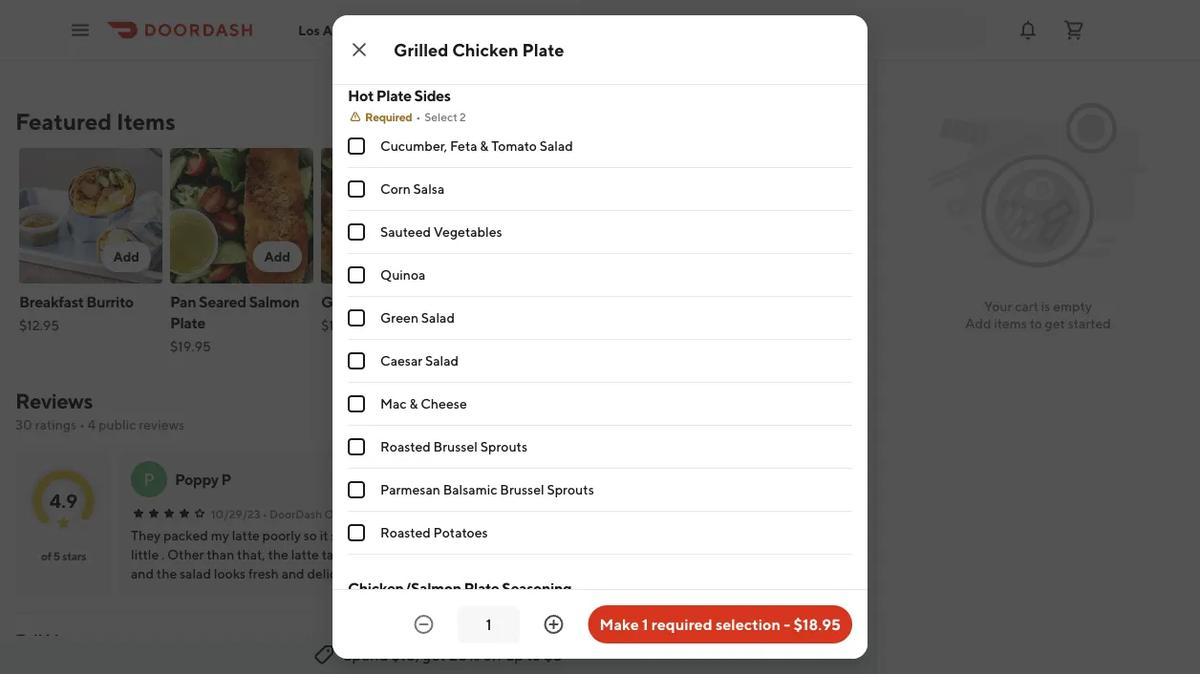 Task type: vqa. For each thing, say whether or not it's contained in the screenshot.
rainbow in the the Rainbow Road Succulent Garden $40.00 • Get it by Fri, Dec 22
no



Task type: locate. For each thing, give the bounding box(es) containing it.
3 add button from the left
[[404, 242, 453, 272]]

add button for seared
[[253, 242, 302, 272]]

1 horizontal spatial cheese
[[862, 293, 913, 311]]

salad inside chicken avocado salad $17.95
[[472, 314, 509, 332]]

• doordash order for c
[[557, 508, 650, 521]]

featured
[[15, 108, 112, 135]]

2 • doordash order from the left
[[557, 508, 650, 521]]

to right up
[[527, 647, 541, 665]]

1 breakfast from the left
[[19, 293, 84, 311]]

p
[[143, 469, 155, 490], [221, 471, 231, 489]]

avocado
[[531, 293, 591, 311]]

grilled for grilled chicken plate $18.95
[[321, 293, 367, 311]]

chicken inside button
[[433, 547, 482, 563]]

1 vertical spatial get
[[423, 647, 446, 665]]

featured items heading
[[15, 106, 176, 137]]

8/14/23
[[513, 508, 555, 521]]

grilled down "quinoa" option
[[321, 293, 367, 311]]

0 vertical spatial $18.95
[[321, 318, 362, 334]]

add button for avocado
[[555, 242, 604, 272]]

get right $15,
[[423, 647, 446, 665]]

to inside your cart is empty add items to get started
[[1030, 316, 1043, 332]]

roasted brussel sprouts
[[380, 439, 528, 455]]

add left review
[[686, 412, 712, 427]]

to
[[1030, 316, 1043, 332], [527, 647, 541, 665]]

brussel up c
[[434, 439, 478, 455]]

$18.95 right -
[[794, 616, 841, 634]]

cheese inside hot plate sides group
[[421, 396, 467, 412]]

0 horizontal spatial doordash
[[270, 508, 322, 521]]

add
[[113, 249, 140, 265], [264, 249, 291, 265], [415, 249, 442, 265], [566, 249, 593, 265], [717, 249, 744, 265], [966, 316, 992, 332], [686, 412, 712, 427]]

add inside add review button
[[686, 412, 712, 427]]

add up bowl
[[717, 249, 744, 265]]

• inside hot plate sides group
[[416, 110, 421, 123]]

chicken/salmon plate seasoning
[[348, 580, 572, 598]]

green salad
[[380, 310, 455, 326]]

roasted up parmesan
[[380, 439, 431, 455]]

pan
[[170, 293, 196, 311]]

0 horizontal spatial brussel
[[434, 439, 478, 455]]

• doordash order for p
[[263, 508, 356, 521]]

chicken down quinoa
[[370, 293, 426, 311]]

hot
[[348, 87, 374, 105]]

add button up bowl
[[706, 242, 755, 272]]

2 add button from the left
[[253, 242, 302, 272]]

sprouts up 8/14/23 at the bottom left of page
[[547, 482, 594, 498]]

pan seared salmon plate $19.95
[[170, 293, 299, 355]]

0 vertical spatial to
[[1030, 316, 1043, 332]]

order for p
[[324, 508, 356, 521]]

• doordash order up the panini
[[557, 508, 650, 521]]

5 add button from the left
[[706, 242, 755, 272]]

mac & cheese
[[380, 396, 467, 412]]

brussel up 8/14/23 at the bottom left of page
[[500, 482, 545, 498]]

Green Salad checkbox
[[348, 310, 365, 327]]

0 horizontal spatial &
[[410, 396, 418, 412]]

grilled
[[394, 39, 449, 60], [321, 293, 367, 311]]

salad
[[540, 138, 573, 154], [421, 310, 455, 326], [472, 314, 509, 332], [425, 353, 459, 369]]

breakfast for breakfast bowl
[[623, 293, 688, 311]]

chicken caprese panini
[[433, 547, 573, 563]]

cheese
[[862, 293, 913, 311], [421, 396, 467, 412]]

1 vertical spatial to
[[527, 647, 541, 665]]

previous image
[[799, 412, 814, 427]]

0 horizontal spatial order
[[324, 508, 356, 521]]

get
[[1045, 316, 1066, 332], [423, 647, 446, 665]]

required
[[652, 616, 713, 634]]

spend
[[343, 647, 388, 665]]

0 horizontal spatial sprouts
[[481, 439, 528, 455]]

Corn Salsa checkbox
[[348, 181, 365, 198]]

add button down sauteed vegetables
[[404, 242, 453, 272]]

1 vertical spatial cheese
[[421, 396, 467, 412]]

1 horizontal spatial • doordash order
[[557, 508, 650, 521]]

add button
[[102, 242, 151, 272], [253, 242, 302, 272], [404, 242, 453, 272], [555, 242, 604, 272], [706, 242, 755, 272]]

add up salmon
[[264, 249, 291, 265]]

chicken caprese panini button
[[433, 546, 573, 565]]

caesar
[[380, 353, 423, 369]]

breakfast
[[19, 293, 84, 311], [623, 293, 688, 311]]

1 horizontal spatial brussel
[[500, 482, 545, 498]]

0 horizontal spatial • doordash order
[[263, 508, 356, 521]]

plate inside "pan seared salmon plate $19.95"
[[170, 314, 205, 332]]

grilled chicken plate dialog
[[333, 0, 868, 675]]

1 horizontal spatial &
[[480, 138, 489, 154]]

feta
[[450, 138, 478, 154]]

your
[[985, 299, 1013, 314]]

$5
[[544, 647, 563, 665]]

add up avocado
[[566, 249, 593, 265]]

chicken inside chicken avocado salad $17.95
[[472, 293, 528, 311]]

2 order from the left
[[619, 508, 650, 521]]

bacon egg & cheese image
[[774, 148, 918, 284]]

• right 8/14/23 at the bottom left of page
[[557, 508, 562, 521]]

chicken up $17.95
[[472, 293, 528, 311]]

1 roasted from the top
[[380, 439, 431, 455]]

add button up burrito
[[102, 242, 151, 272]]

corn salsa
[[380, 181, 445, 197]]

add button up avocado
[[555, 242, 604, 272]]

caesar salad
[[380, 353, 459, 369]]

1 horizontal spatial grilled
[[394, 39, 449, 60]]

brussel
[[434, 439, 478, 455], [500, 482, 545, 498]]

0 vertical spatial grilled
[[394, 39, 449, 60]]

grilled inside dialog
[[394, 39, 449, 60]]

reviews link
[[15, 389, 93, 414]]

doordash for p
[[270, 508, 322, 521]]

0 horizontal spatial grilled
[[321, 293, 367, 311]]

plate
[[522, 39, 564, 60], [376, 87, 412, 105], [428, 293, 464, 311], [170, 314, 205, 332], [464, 580, 499, 598]]

pan seared salmon plate image
[[170, 148, 314, 284]]

breakfast inside breakfast burrito $12.95
[[19, 293, 84, 311]]

0 horizontal spatial $18.95
[[321, 318, 362, 334]]

reviews
[[15, 389, 93, 414]]

• doordash order
[[263, 508, 356, 521], [557, 508, 650, 521]]

4 add button from the left
[[555, 242, 604, 272]]

salad right green
[[421, 310, 455, 326]]

stars
[[62, 550, 86, 563]]

hot plate sides group
[[348, 85, 853, 555]]

0 horizontal spatial breakfast
[[19, 293, 84, 311]]

0 vertical spatial sprouts
[[481, 439, 528, 455]]

1 vertical spatial $18.95
[[794, 616, 841, 634]]

notification bell image
[[1017, 19, 1040, 42]]

add up burrito
[[113, 249, 140, 265]]

0 vertical spatial roasted
[[380, 439, 431, 455]]

$18.95 up caesar salad checkbox
[[321, 318, 362, 334]]

add down your
[[966, 316, 992, 332]]

get down is
[[1045, 316, 1066, 332]]

1 horizontal spatial $18.95
[[794, 616, 841, 634]]

Roasted Potatoes checkbox
[[348, 525, 365, 542]]

2 doordash from the left
[[564, 508, 617, 521]]

& right egg
[[850, 293, 859, 311]]

1 horizontal spatial doordash
[[564, 508, 617, 521]]

grilled inside the grilled chicken plate $18.95
[[321, 293, 367, 311]]

& inside button
[[850, 293, 859, 311]]

0 vertical spatial get
[[1045, 316, 1066, 332]]

cheese down add item to cart image
[[862, 293, 913, 311]]

bacon egg & cheese
[[774, 293, 913, 311]]

p right poppy
[[221, 471, 231, 489]]

chicken down "potatoes"
[[433, 547, 482, 563]]

roasted down parmesan
[[380, 525, 431, 541]]

1 horizontal spatial to
[[1030, 316, 1043, 332]]

1 doordash from the left
[[270, 508, 322, 521]]

• inside reviews 30 ratings • 4 public reviews
[[79, 417, 85, 433]]

1 vertical spatial brussel
[[500, 482, 545, 498]]

• left 4
[[79, 417, 85, 433]]

balsamic
[[443, 482, 498, 498]]

reviews 30 ratings • 4 public reviews
[[15, 389, 185, 433]]

chicken avocado salad image
[[472, 148, 616, 284]]

•
[[416, 110, 421, 123], [79, 417, 85, 433], [263, 508, 267, 521], [557, 508, 562, 521]]

1 • doordash order from the left
[[263, 508, 356, 521]]

1 horizontal spatial get
[[1045, 316, 1066, 332]]

0 vertical spatial &
[[480, 138, 489, 154]]

• left the select
[[416, 110, 421, 123]]

to for items
[[1030, 316, 1043, 332]]

0 horizontal spatial cheese
[[421, 396, 467, 412]]

doordash right 10/29/23
[[270, 508, 322, 521]]

doordash up the panini
[[564, 508, 617, 521]]

add review button
[[675, 404, 772, 435]]

c
[[445, 469, 458, 490]]

1 horizontal spatial breakfast
[[623, 293, 688, 311]]

close grilled chicken plate image
[[348, 38, 371, 61]]

2 horizontal spatial &
[[850, 293, 859, 311]]

4
[[88, 417, 96, 433]]

add review
[[686, 412, 761, 427]]

$12.95
[[19, 318, 59, 334]]

add for grilled chicken plate
[[415, 249, 442, 265]]

green
[[380, 310, 419, 326]]

& right the 'mac'
[[410, 396, 418, 412]]

salad up $17.95
[[472, 314, 509, 332]]

quinoa
[[380, 267, 426, 283]]

get inside your cart is empty add items to get started
[[1045, 316, 1066, 332]]

cheese up roasted brussel sprouts
[[421, 396, 467, 412]]

breakfast up $12.95
[[19, 293, 84, 311]]

sprouts up curtis a
[[481, 439, 528, 455]]

0 horizontal spatial get
[[423, 647, 446, 665]]

vegetables
[[434, 224, 502, 240]]

panini
[[536, 547, 573, 563]]

to down cart
[[1030, 316, 1043, 332]]

grilled up sides
[[394, 39, 449, 60]]

angeles
[[323, 22, 374, 38]]

1 vertical spatial grilled
[[321, 293, 367, 311]]

add button for burrito
[[102, 242, 151, 272]]

chicken up 2
[[452, 39, 519, 60]]

add down sauteed vegetables
[[415, 249, 442, 265]]

chicken inside the grilled chicken plate $18.95
[[370, 293, 426, 311]]

2 breakfast from the left
[[623, 293, 688, 311]]

order for c
[[619, 508, 650, 521]]

$19.95
[[170, 339, 211, 355]]

burrito
[[86, 293, 134, 311]]

1 add button from the left
[[102, 242, 151, 272]]

p left poppy
[[143, 469, 155, 490]]

items
[[116, 108, 176, 135]]

grilled chicken plate image
[[321, 148, 465, 284]]

Roasted Brussel Sprouts checkbox
[[348, 439, 365, 456]]

next image
[[837, 412, 853, 427]]

started
[[1068, 316, 1111, 332]]

1 vertical spatial roasted
[[380, 525, 431, 541]]

doordash
[[270, 508, 322, 521], [564, 508, 617, 521]]

ratings
[[35, 417, 77, 433]]

chicken/salmon
[[348, 580, 461, 598]]

Item Search search field
[[585, 644, 845, 665]]

breakfast left bowl
[[623, 293, 688, 311]]

• doordash order up roasted potatoes option
[[263, 508, 356, 521]]

0 horizontal spatial to
[[527, 647, 541, 665]]

parmesan
[[380, 482, 441, 498]]

0 vertical spatial cheese
[[862, 293, 913, 311]]

1
[[642, 616, 649, 634]]

1 vertical spatial &
[[850, 293, 859, 311]]

plate inside hot plate sides group
[[376, 87, 412, 105]]

1 horizontal spatial order
[[619, 508, 650, 521]]

1 order from the left
[[324, 508, 356, 521]]

& right feta
[[480, 138, 489, 154]]

roasted for roasted brussel sprouts
[[380, 439, 431, 455]]

add button up salmon
[[253, 242, 302, 272]]

doordash for c
[[564, 508, 617, 521]]

reviews
[[139, 417, 185, 433]]

2 roasted from the top
[[380, 525, 431, 541]]

featured items
[[15, 108, 176, 135]]

1 horizontal spatial sprouts
[[547, 482, 594, 498]]



Task type: describe. For each thing, give the bounding box(es) containing it.
breakfast burrito $12.95
[[19, 293, 134, 334]]

• select 2
[[416, 110, 466, 123]]

potatoes
[[434, 525, 488, 541]]

los angeles button
[[298, 22, 389, 38]]

-
[[784, 616, 791, 634]]

of 5 stars
[[41, 550, 86, 563]]

sides
[[414, 87, 451, 105]]

full
[[15, 631, 42, 650]]

items
[[994, 316, 1027, 332]]

10/29/23
[[211, 508, 261, 521]]

off
[[483, 647, 503, 665]]

salad right caesar at the left
[[425, 353, 459, 369]]

roasted potatoes
[[380, 525, 488, 541]]

breakfast for breakfast burrito $12.95
[[19, 293, 84, 311]]

of
[[41, 550, 51, 563]]

breakfast bowl
[[623, 293, 724, 311]]

curtis a
[[477, 471, 532, 489]]

a
[[521, 471, 532, 489]]

sauteed
[[380, 224, 431, 240]]

5
[[53, 550, 60, 563]]

& for egg
[[850, 293, 859, 311]]

tomato
[[491, 138, 537, 154]]

grilled chicken plate
[[394, 39, 564, 60]]

breakfast burrito image
[[19, 148, 163, 284]]

los angeles
[[298, 22, 374, 38]]

curtis
[[477, 471, 518, 489]]

$18.95 inside the grilled chicken plate $18.95
[[321, 318, 362, 334]]

4.9
[[49, 490, 78, 512]]

Current quantity is 1 number field
[[470, 615, 508, 636]]

20%
[[449, 647, 480, 665]]

empty
[[1054, 299, 1093, 314]]

$15,
[[391, 647, 420, 665]]

add for chicken avocado salad
[[566, 249, 593, 265]]

breakfast bowl image
[[623, 148, 767, 284]]

seasoning
[[502, 580, 572, 598]]

seared
[[199, 293, 246, 311]]

grilled chicken plate $18.95
[[321, 293, 464, 334]]

sauteed vegetables
[[380, 224, 502, 240]]

Sauteed Vegetables checkbox
[[348, 224, 365, 241]]

plate inside the grilled chicken plate $18.95
[[428, 293, 464, 311]]

salad right tomato
[[540, 138, 573, 154]]

10/18/23
[[815, 508, 863, 521]]

cheese inside button
[[862, 293, 913, 311]]

open menu image
[[69, 19, 92, 42]]

add item to cart image
[[857, 242, 906, 272]]

add for pan seared salmon plate
[[264, 249, 291, 265]]

los
[[298, 22, 320, 38]]

poppy p
[[175, 471, 231, 489]]

Quinoa checkbox
[[348, 267, 365, 284]]

make
[[600, 616, 639, 634]]

chicken inside dialog
[[452, 39, 519, 60]]

chicken avocado salad $17.95
[[472, 293, 591, 355]]

decrease quantity by 1 image
[[412, 614, 435, 637]]

hot plate sides
[[348, 87, 451, 105]]

Cucumber, Feta & Tomato Salad checkbox
[[348, 138, 365, 155]]

public
[[98, 417, 136, 433]]

grilled for grilled chicken plate
[[394, 39, 449, 60]]

bacon
[[774, 293, 817, 311]]

cucumber,
[[380, 138, 447, 154]]

spend $15, get 20% off up to $5
[[343, 647, 563, 665]]

select
[[425, 110, 458, 123]]

to for up
[[527, 647, 541, 665]]

full menu
[[15, 631, 86, 650]]

Caesar Salad checkbox
[[348, 353, 365, 370]]

poppy
[[175, 471, 219, 489]]

0 horizontal spatial p
[[143, 469, 155, 490]]

your cart is empty add items to get started
[[966, 299, 1111, 332]]

Mac & Cheese checkbox
[[348, 396, 365, 413]]

0 items, open order cart image
[[1063, 19, 1086, 42]]

1 vertical spatial sprouts
[[547, 482, 594, 498]]

salsa
[[413, 181, 445, 197]]

parmesan balsamic brussel sprouts
[[380, 482, 594, 498]]

review
[[715, 412, 761, 427]]

cart
[[1015, 299, 1039, 314]]

2
[[460, 110, 466, 123]]

$18.95 inside button
[[794, 616, 841, 634]]

menu
[[45, 631, 86, 650]]

1 horizontal spatial p
[[221, 471, 231, 489]]

salmon
[[249, 293, 299, 311]]

make 1 required selection - $18.95
[[600, 616, 841, 634]]

cucumber, feta & tomato salad
[[380, 138, 573, 154]]

add inside your cart is empty add items to get started
[[966, 316, 992, 332]]

• right 10/29/23
[[263, 508, 267, 521]]

Parmesan Balsamic Brussel Sprouts checkbox
[[348, 482, 365, 499]]

caprese
[[484, 547, 534, 563]]

roasted for roasted potatoes
[[380, 525, 431, 541]]

30
[[15, 417, 32, 433]]

bacon egg & cheese button
[[770, 144, 921, 347]]

is
[[1042, 299, 1051, 314]]

make 1 required selection - $18.95 button
[[588, 606, 853, 644]]

0 vertical spatial brussel
[[434, 439, 478, 455]]

selection
[[716, 616, 781, 634]]

2 vertical spatial &
[[410, 396, 418, 412]]

add button for chicken
[[404, 242, 453, 272]]

& for feta
[[480, 138, 489, 154]]

required
[[365, 110, 412, 123]]

$17.95
[[472, 339, 511, 355]]

add for breakfast burrito
[[113, 249, 140, 265]]

up
[[506, 647, 524, 665]]

bowl
[[690, 293, 724, 311]]

increase quantity by 1 image
[[542, 614, 565, 637]]

add for breakfast bowl
[[717, 249, 744, 265]]

egg
[[820, 293, 847, 311]]



